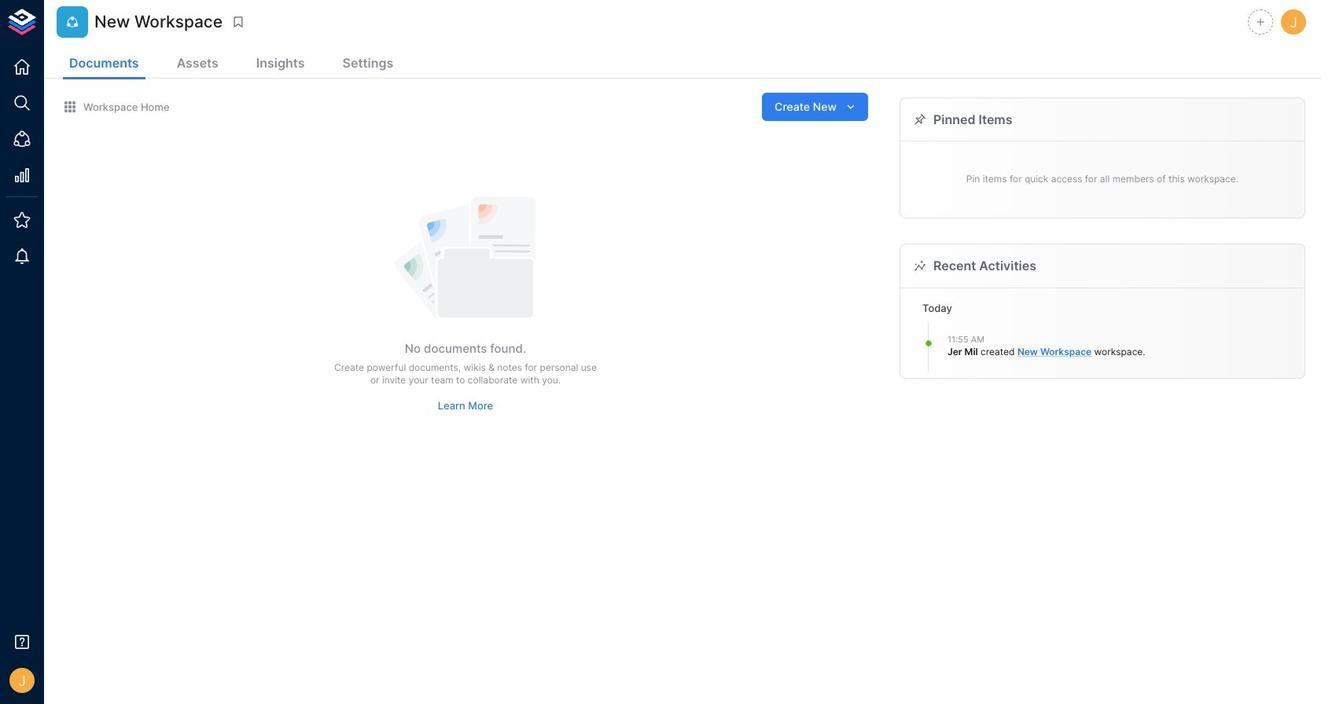Task type: describe. For each thing, give the bounding box(es) containing it.
bookmark image
[[231, 15, 245, 29]]



